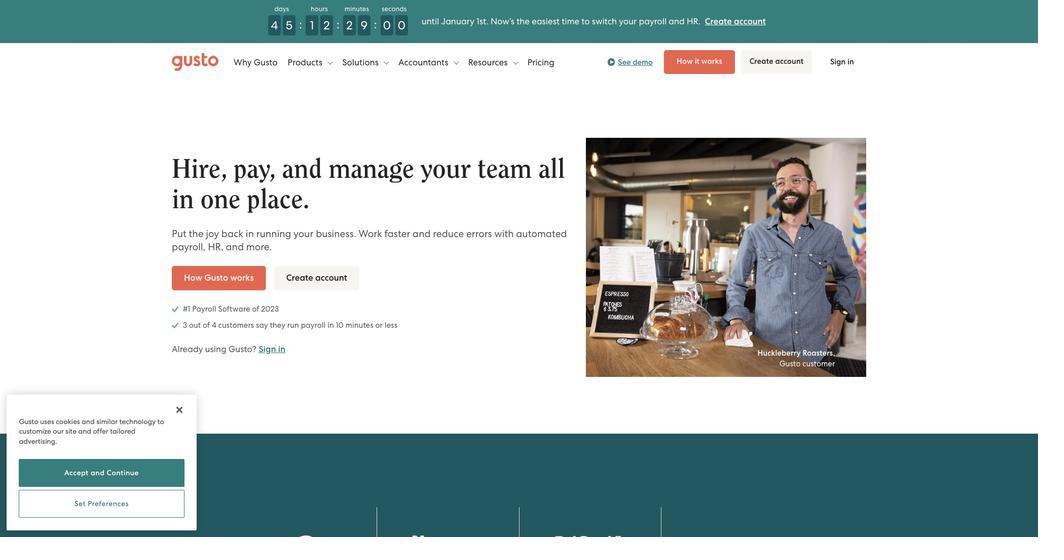 Task type: locate. For each thing, give the bounding box(es) containing it.
: for 5
[[299, 17, 302, 31]]

5
[[286, 18, 293, 32]]

: right 9
[[374, 17, 377, 31]]

errors
[[466, 228, 492, 240]]

2 horizontal spatial :
[[374, 17, 377, 31]]

payroll
[[639, 16, 667, 26], [301, 321, 326, 330]]

1 vertical spatial account
[[776, 57, 804, 66]]

hire, pay, and manage your team all in one place. main content
[[0, 81, 1039, 538]]

the up the payroll,
[[189, 228, 204, 240]]

the inside put the joy back in running your business. work faster and reduce errors with automated payroll, hr, and more.
[[189, 228, 204, 240]]

works inside 'main' element
[[702, 57, 723, 66]]

2 2 from the left
[[346, 18, 353, 32]]

0 vertical spatial sign in link
[[818, 51, 867, 74]]

3
[[183, 321, 187, 330]]

1 vertical spatial 4
[[212, 321, 216, 330]]

2 horizontal spatial account
[[776, 57, 804, 66]]

in
[[848, 57, 854, 66], [172, 186, 194, 213], [246, 228, 254, 240], [328, 321, 334, 330], [278, 344, 286, 355]]

huckleberry
[[758, 349, 801, 358]]

see demo
[[618, 58, 653, 67]]

gusto down huckleberry
[[780, 360, 801, 369]]

2 right 1
[[324, 18, 330, 32]]

3 out of 4 customers say they run payroll in 10 minutes or less
[[181, 321, 398, 330]]

0 horizontal spatial of
[[203, 321, 210, 330]]

minutes
[[345, 5, 369, 13], [346, 321, 374, 330]]

1 0 from the left
[[383, 18, 391, 32]]

faster
[[385, 228, 410, 240]]

1 horizontal spatial sign
[[831, 57, 846, 66]]

1 vertical spatial of
[[203, 321, 210, 330]]

customize
[[19, 427, 51, 436]]

gusto image image
[[586, 138, 867, 377]]

3 : from the left
[[374, 17, 377, 31]]

to right technology
[[157, 418, 164, 426]]

works up 'software'
[[230, 273, 254, 283]]

gusto down hr,
[[204, 273, 228, 283]]

sign in link inside hire, pay, and manage your team all in one place. main content
[[259, 344, 286, 355]]

minutes left or
[[346, 321, 374, 330]]

hr,
[[208, 241, 224, 253]]

create account inside 'main' element
[[750, 57, 804, 66]]

business.
[[316, 228, 356, 240]]

now's
[[491, 16, 515, 26]]

1 vertical spatial minutes
[[346, 321, 374, 330]]

how for how it works
[[677, 57, 693, 66]]

in inside hire, pay, and manage your team all in one place.
[[172, 186, 194, 213]]

gusto right why
[[254, 57, 278, 67]]

how inside hire, pay, and manage your team all in one place. main content
[[184, 273, 202, 283]]

hours
[[311, 5, 328, 13]]

sign
[[831, 57, 846, 66], [259, 344, 276, 355]]

run
[[287, 321, 299, 330]]

1 horizontal spatial of
[[252, 305, 259, 314]]

create
[[705, 16, 732, 27], [750, 57, 774, 66], [286, 273, 313, 283]]

put
[[172, 228, 187, 240]]

9
[[361, 18, 368, 32]]

and up place.
[[282, 156, 322, 183]]

put the joy back in running your business. work faster and reduce errors with automated payroll, hr, and more.
[[172, 228, 567, 253]]

0 horizontal spatial how
[[184, 273, 202, 283]]

1 horizontal spatial :
[[337, 17, 340, 31]]

1st.
[[477, 16, 489, 26]]

1 : from the left
[[299, 17, 302, 31]]

1 vertical spatial create account link
[[741, 50, 812, 74]]

and left 'hr.'
[[669, 16, 685, 26]]

1 horizontal spatial sign in link
[[818, 51, 867, 74]]

back
[[222, 228, 243, 240]]

0 vertical spatial create account link
[[705, 16, 766, 27]]

2 vertical spatial account
[[315, 273, 347, 283]]

: left 1
[[299, 17, 302, 31]]

works right it
[[702, 57, 723, 66]]

1 horizontal spatial how
[[677, 57, 693, 66]]

0 vertical spatial 4
[[271, 18, 278, 32]]

and right accept
[[91, 469, 105, 477]]

2 horizontal spatial your
[[619, 16, 637, 26]]

4
[[271, 18, 278, 32], [212, 321, 216, 330]]

0 horizontal spatial create account
[[286, 273, 347, 283]]

payroll inside hire, pay, and manage your team all in one place. main content
[[301, 321, 326, 330]]

2 horizontal spatial create
[[750, 57, 774, 66]]

1 vertical spatial create
[[750, 57, 774, 66]]

0 horizontal spatial your
[[294, 228, 314, 240]]

0 horizontal spatial sign
[[259, 344, 276, 355]]

: for 2
[[337, 17, 340, 31]]

create inside hire, pay, and manage your team all in one place. main content
[[286, 273, 313, 283]]

resources
[[468, 57, 510, 67]]

0 vertical spatial sign
[[831, 57, 846, 66]]

gusto
[[254, 57, 278, 67], [204, 273, 228, 283], [780, 360, 801, 369], [19, 418, 38, 426]]

0 horizontal spatial to
[[157, 418, 164, 426]]

0 vertical spatial the
[[517, 16, 530, 26]]

2 left 9
[[346, 18, 353, 32]]

account
[[734, 16, 766, 27], [776, 57, 804, 66], [315, 273, 347, 283]]

1 horizontal spatial 0
[[398, 18, 406, 32]]

1 horizontal spatial account
[[734, 16, 766, 27]]

of left 2023
[[252, 305, 259, 314]]

out
[[189, 321, 201, 330]]

1 vertical spatial sign in link
[[259, 344, 286, 355]]

1 vertical spatial create account
[[286, 273, 347, 283]]

how gusto works
[[184, 273, 254, 283]]

1 vertical spatial the
[[189, 228, 204, 240]]

create account
[[750, 57, 804, 66], [286, 273, 347, 283]]

0 horizontal spatial sign in link
[[259, 344, 286, 355]]

gusto inside 'main' element
[[254, 57, 278, 67]]

less
[[385, 321, 398, 330]]

works for how it works
[[702, 57, 723, 66]]

1 2 from the left
[[324, 18, 330, 32]]

4 left 5
[[271, 18, 278, 32]]

customers
[[218, 321, 254, 330]]

products
[[288, 57, 325, 67]]

tiny image
[[610, 60, 614, 64]]

0 horizontal spatial create
[[286, 273, 313, 283]]

of right the out
[[203, 321, 210, 330]]

1 horizontal spatial create
[[705, 16, 732, 27]]

gusto up 'customize'
[[19, 418, 38, 426]]

why gusto
[[234, 57, 278, 67]]

to inside the until january 1st. now's the easiest time to switch your payroll and hr. create account
[[582, 16, 590, 26]]

similar
[[96, 418, 118, 426]]

2 vertical spatial create
[[286, 273, 313, 283]]

0
[[383, 18, 391, 32], [398, 18, 406, 32]]

1 horizontal spatial your
[[421, 156, 471, 183]]

1 vertical spatial payroll
[[301, 321, 326, 330]]

0 horizontal spatial 0
[[383, 18, 391, 32]]

how it works link
[[664, 50, 735, 74]]

#1 payroll software of 2023
[[181, 305, 279, 314]]

and
[[669, 16, 685, 26], [282, 156, 322, 183], [413, 228, 431, 240], [226, 241, 244, 253], [82, 418, 95, 426], [78, 427, 91, 436], [91, 469, 105, 477]]

how down the payroll,
[[184, 273, 202, 283]]

1 horizontal spatial to
[[582, 16, 590, 26]]

your inside put the joy back in running your business. work faster and reduce errors with automated payroll, hr, and more.
[[294, 228, 314, 240]]

the right now's
[[517, 16, 530, 26]]

how gusto works link
[[172, 266, 266, 290]]

1 horizontal spatial payroll
[[639, 16, 667, 26]]

0 vertical spatial works
[[702, 57, 723, 66]]

solutions
[[342, 57, 381, 67]]

january
[[441, 16, 475, 26]]

1 horizontal spatial works
[[702, 57, 723, 66]]

minutes up 9
[[345, 5, 369, 13]]

to
[[582, 16, 590, 26], [157, 418, 164, 426]]

the
[[517, 16, 530, 26], [189, 228, 204, 240]]

reduce
[[433, 228, 464, 240]]

accept and continue button
[[19, 459, 184, 487]]

1 horizontal spatial create account
[[750, 57, 804, 66]]

1 horizontal spatial the
[[517, 16, 530, 26]]

sign in link inside 'main' element
[[818, 51, 867, 74]]

1 vertical spatial works
[[230, 273, 254, 283]]

0 horizontal spatial :
[[299, 17, 302, 31]]

how inside 'main' element
[[677, 57, 693, 66]]

2 vertical spatial your
[[294, 228, 314, 240]]

2
[[324, 18, 330, 32], [346, 18, 353, 32]]

0 horizontal spatial the
[[189, 228, 204, 240]]

advertising.
[[19, 437, 57, 445]]

sign in link
[[818, 51, 867, 74], [259, 344, 286, 355]]

payroll left 'hr.'
[[639, 16, 667, 26]]

: left 9
[[337, 17, 340, 31]]

offer
[[93, 427, 108, 436]]

1 vertical spatial your
[[421, 156, 471, 183]]

0 vertical spatial create account
[[750, 57, 804, 66]]

how left it
[[677, 57, 693, 66]]

1 vertical spatial how
[[184, 273, 202, 283]]

see demo link
[[607, 56, 653, 68]]

1 vertical spatial sign
[[259, 344, 276, 355]]

0 vertical spatial your
[[619, 16, 637, 26]]

0 vertical spatial payroll
[[639, 16, 667, 26]]

site
[[65, 427, 77, 436]]

accountants
[[399, 57, 451, 67]]

2023
[[261, 305, 279, 314]]

set
[[74, 500, 86, 508]]

2 : from the left
[[337, 17, 340, 31]]

to right the time at top right
[[582, 16, 590, 26]]

seconds
[[382, 5, 407, 13]]

works inside hire, pay, and manage your team all in one place. main content
[[230, 273, 254, 283]]

in inside put the joy back in running your business. work faster and reduce errors with automated payroll, hr, and more.
[[246, 228, 254, 240]]

how for how gusto works
[[184, 273, 202, 283]]

1 horizontal spatial 2
[[346, 18, 353, 32]]

0 horizontal spatial 4
[[212, 321, 216, 330]]

running
[[256, 228, 291, 240]]

how
[[677, 57, 693, 66], [184, 273, 202, 283]]

0 horizontal spatial payroll
[[301, 321, 326, 330]]

0 horizontal spatial works
[[230, 273, 254, 283]]

works
[[702, 57, 723, 66], [230, 273, 254, 283]]

0 vertical spatial of
[[252, 305, 259, 314]]

your
[[619, 16, 637, 26], [421, 156, 471, 183], [294, 228, 314, 240]]

0 horizontal spatial 2
[[324, 18, 330, 32]]

0 horizontal spatial account
[[315, 273, 347, 283]]

1 vertical spatial to
[[157, 418, 164, 426]]

of
[[252, 305, 259, 314], [203, 321, 210, 330]]

0 vertical spatial to
[[582, 16, 590, 26]]

how it works
[[677, 57, 723, 66]]

payroll right "run"
[[301, 321, 326, 330]]

4 down the payroll
[[212, 321, 216, 330]]

0 vertical spatial how
[[677, 57, 693, 66]]

and inside the until january 1st. now's the easiest time to switch your payroll and hr. create account
[[669, 16, 685, 26]]

why
[[234, 57, 252, 67]]



Task type: describe. For each thing, give the bounding box(es) containing it.
1
[[310, 18, 314, 32]]

accept
[[64, 469, 89, 477]]

our
[[53, 427, 64, 436]]

automated
[[516, 228, 567, 240]]

huckleberry roasters, gusto customer
[[758, 349, 835, 369]]

tailored
[[110, 427, 136, 436]]

team
[[478, 156, 532, 183]]

#1
[[183, 305, 190, 314]]

manage
[[329, 156, 414, 183]]

hr.
[[687, 16, 701, 26]]

hire, pay, and manage your team all in one place.
[[172, 156, 565, 213]]

products button
[[288, 47, 333, 77]]

more.
[[246, 241, 272, 253]]

until january 1st. now's the easiest time to switch your payroll and hr. create account
[[422, 16, 766, 27]]

already using gusto? sign in
[[172, 344, 286, 355]]

switch
[[592, 16, 617, 26]]

why gusto link
[[234, 47, 278, 77]]

accept and continue
[[64, 469, 139, 477]]

to inside gusto uses cookies and similar technology to customize our site and offer tailored advertising.
[[157, 418, 164, 426]]

and right faster
[[413, 228, 431, 240]]

place.
[[247, 186, 310, 213]]

1 horizontal spatial 4
[[271, 18, 278, 32]]

0 vertical spatial account
[[734, 16, 766, 27]]

work
[[359, 228, 382, 240]]

create inside 'main' element
[[750, 57, 774, 66]]

payroll,
[[172, 241, 206, 253]]

time
[[562, 16, 580, 26]]

with
[[495, 228, 514, 240]]

: for 9
[[374, 17, 377, 31]]

hire,
[[172, 156, 227, 183]]

payroll inside the until january 1st. now's the easiest time to switch your payroll and hr. create account
[[639, 16, 667, 26]]

easiest
[[532, 16, 560, 26]]

they
[[270, 321, 285, 330]]

software
[[218, 305, 250, 314]]

sign in
[[831, 57, 854, 66]]

main element
[[172, 47, 867, 77]]

the inside the until january 1st. now's the easiest time to switch your payroll and hr. create account
[[517, 16, 530, 26]]

customer
[[803, 360, 835, 369]]

online payroll services, hr, and benefits | gusto image
[[172, 53, 219, 71]]

works for how gusto works
[[230, 273, 254, 283]]

gusto uses cookies and similar technology to customize our site and offer tailored advertising.
[[19, 418, 164, 445]]

resources button
[[468, 47, 518, 77]]

uses
[[40, 418, 54, 426]]

accountants button
[[399, 47, 459, 77]]

10
[[336, 321, 344, 330]]

your inside the until january 1st. now's the easiest time to switch your payroll and hr. create account
[[619, 16, 637, 26]]

solutions button
[[342, 47, 389, 77]]

technology
[[119, 418, 156, 426]]

one
[[201, 186, 240, 213]]

until
[[422, 16, 439, 26]]

gusto inside the huckleberry roasters, gusto customer
[[780, 360, 801, 369]]

all
[[539, 156, 565, 183]]

and inside hire, pay, and manage your team all in one place.
[[282, 156, 322, 183]]

2 0 from the left
[[398, 18, 406, 32]]

roasters,
[[803, 349, 835, 358]]

continue
[[107, 469, 139, 477]]

and up offer
[[82, 418, 95, 426]]

and down back
[[226, 241, 244, 253]]

cookies
[[56, 418, 80, 426]]

or
[[376, 321, 383, 330]]

2 vertical spatial create account link
[[274, 266, 360, 290]]

account inside 'main' element
[[776, 57, 804, 66]]

say
[[256, 321, 268, 330]]

set preferences button
[[19, 490, 184, 518]]

days
[[275, 5, 289, 13]]

pricing link
[[528, 47, 555, 77]]

sign inside 'main' element
[[831, 57, 846, 66]]

4 inside hire, pay, and manage your team all in one place. main content
[[212, 321, 216, 330]]

using
[[205, 344, 227, 354]]

it
[[695, 57, 700, 66]]

already
[[172, 344, 203, 354]]

demo
[[633, 58, 653, 67]]

gusto inside gusto uses cookies and similar technology to customize our site and offer tailored advertising.
[[19, 418, 38, 426]]

and right site
[[78, 427, 91, 436]]

create account inside hire, pay, and manage your team all in one place. main content
[[286, 273, 347, 283]]

sign inside hire, pay, and manage your team all in one place. main content
[[259, 344, 276, 355]]

pay,
[[234, 156, 276, 183]]

your inside hire, pay, and manage your team all in one place.
[[421, 156, 471, 183]]

joy
[[206, 228, 219, 240]]

payroll
[[192, 305, 216, 314]]

see
[[618, 58, 631, 67]]

0 vertical spatial create
[[705, 16, 732, 27]]

set preferences
[[74, 500, 129, 508]]

preferences
[[88, 500, 129, 508]]

gusto?
[[229, 344, 257, 354]]

and inside accept and continue button
[[91, 469, 105, 477]]

0 vertical spatial minutes
[[345, 5, 369, 13]]

minutes inside hire, pay, and manage your team all in one place. main content
[[346, 321, 374, 330]]

account inside hire, pay, and manage your team all in one place. main content
[[315, 273, 347, 283]]

pricing
[[528, 57, 555, 67]]



Task type: vqa. For each thing, say whether or not it's contained in the screenshot.


